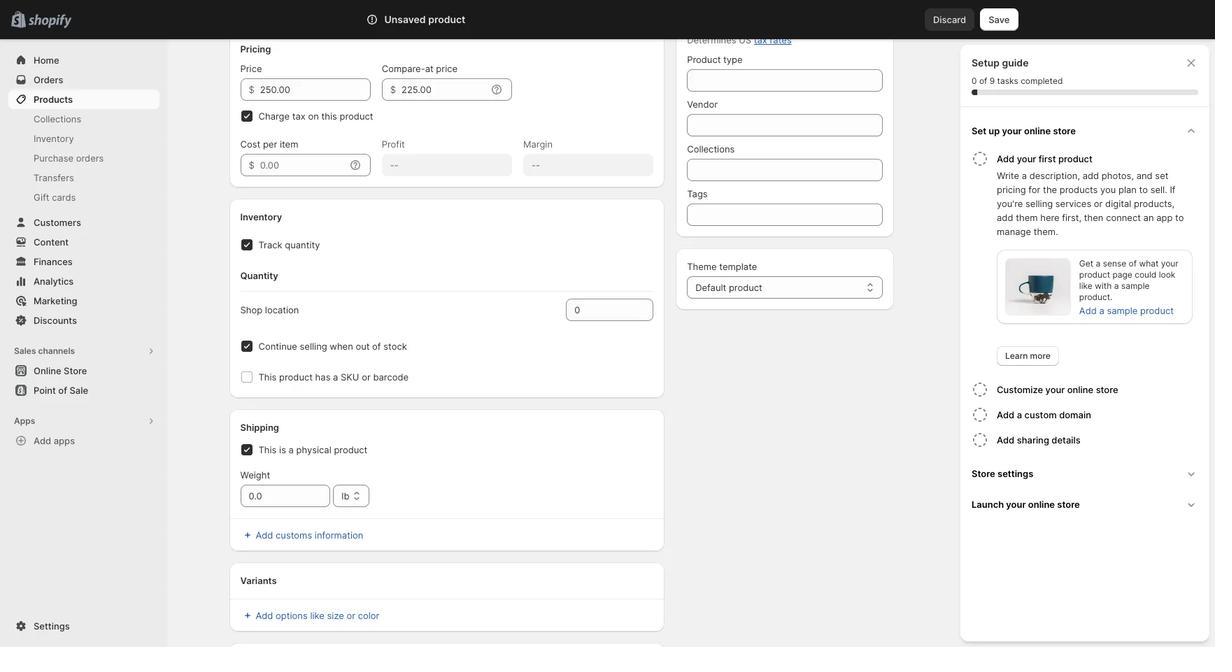 Task type: vqa. For each thing, say whether or not it's contained in the screenshot.
Customize your online store group on the bottom of page
no



Task type: describe. For each thing, give the bounding box(es) containing it.
0 vertical spatial online
[[1025, 125, 1051, 136]]

shop location
[[240, 304, 299, 316]]

your inside get a sense of what your product page could look like with a sample product. add a sample product
[[1162, 258, 1179, 269]]

0 horizontal spatial tax
[[292, 111, 306, 122]]

search button
[[405, 8, 811, 31]]

products link
[[8, 90, 160, 109]]

Tags text field
[[687, 204, 883, 226]]

add for details
[[997, 435, 1015, 446]]

charge
[[259, 111, 290, 122]]

online
[[34, 365, 61, 377]]

sku
[[341, 372, 359, 383]]

orders
[[76, 153, 104, 164]]

add left the apps
[[34, 435, 51, 447]]

add customs information button
[[232, 526, 662, 545]]

$ for price
[[249, 84, 255, 95]]

a down page
[[1115, 281, 1120, 291]]

color
[[358, 610, 380, 622]]

Profit text field
[[382, 154, 512, 176]]

1 vertical spatial sample
[[1108, 305, 1138, 316]]

app
[[1157, 212, 1173, 223]]

this for this is a physical product
[[259, 444, 277, 456]]

0 vertical spatial to
[[1140, 184, 1149, 195]]

and
[[1137, 170, 1153, 181]]

store for customize your online store
[[1096, 384, 1119, 395]]

you're
[[997, 198, 1024, 209]]

inventory link
[[8, 129, 160, 148]]

pricing
[[240, 43, 271, 55]]

gift cards link
[[8, 188, 160, 207]]

settings link
[[8, 617, 160, 636]]

add customs information
[[256, 530, 363, 541]]

your right the up
[[1003, 125, 1022, 136]]

1 horizontal spatial or
[[362, 372, 371, 383]]

add options like size or color button
[[232, 606, 388, 626]]

set
[[1156, 170, 1169, 181]]

your for launch your online store
[[1007, 499, 1026, 510]]

first
[[1039, 153, 1057, 164]]

product right physical
[[334, 444, 368, 456]]

for
[[1029, 184, 1041, 195]]

channels
[[38, 346, 75, 356]]

1 vertical spatial add
[[997, 212, 1014, 223]]

save
[[989, 14, 1010, 25]]

customize your online store
[[997, 384, 1119, 395]]

home
[[34, 55, 59, 66]]

plan
[[1119, 184, 1137, 195]]

this
[[322, 111, 337, 122]]

purchase
[[34, 153, 74, 164]]

marketing link
[[8, 291, 160, 311]]

a down product.
[[1100, 305, 1105, 316]]

Margin text field
[[523, 154, 654, 176]]

transfers
[[34, 172, 74, 183]]

what
[[1140, 258, 1159, 269]]

Cost per item text field
[[260, 154, 346, 176]]

0 vertical spatial store
[[1054, 125, 1076, 136]]

Product type text field
[[687, 69, 883, 92]]

purchase orders
[[34, 153, 104, 164]]

when
[[330, 341, 353, 352]]

compare-
[[382, 63, 425, 74]]

products
[[34, 94, 73, 105]]

add a custom domain
[[997, 409, 1092, 421]]

first,
[[1063, 212, 1082, 223]]

discounts link
[[8, 311, 160, 330]]

domain
[[1060, 409, 1092, 421]]

write
[[997, 170, 1020, 181]]

lb
[[342, 491, 350, 502]]

guide
[[1003, 57, 1029, 69]]

product down template
[[729, 282, 763, 293]]

weight
[[240, 470, 270, 481]]

write a description, add photos, and set pricing for the products you plan to sell. if you're selling services or digital products, add them here first, then connect an app to manage them.
[[997, 170, 1185, 237]]

add sharing details
[[997, 435, 1081, 446]]

cards
[[52, 192, 76, 203]]

set up your online store button
[[967, 115, 1205, 146]]

quantity
[[285, 239, 320, 251]]

orders
[[34, 74, 63, 85]]

compare-at price
[[382, 63, 458, 74]]

of left '9'
[[980, 76, 988, 86]]

1 horizontal spatial collections
[[687, 143, 735, 155]]

your for add your first product
[[1017, 153, 1037, 164]]

us
[[739, 34, 752, 45]]

theme template
[[687, 261, 758, 272]]

unsaved
[[385, 13, 426, 25]]

your for customize your online store
[[1046, 384, 1065, 395]]

barcode
[[373, 372, 409, 383]]

mark add sharing details as done image
[[972, 432, 989, 449]]

like inside get a sense of what your product page could look like with a sample product. add a sample product
[[1080, 281, 1093, 291]]

apps
[[14, 416, 35, 426]]

add for like
[[256, 610, 273, 622]]

size
[[327, 610, 344, 622]]

of inside button
[[58, 385, 67, 396]]

discounts
[[34, 315, 77, 326]]

launch
[[972, 499, 1004, 510]]

profit
[[382, 139, 405, 150]]

Vendor text field
[[687, 114, 883, 136]]

this product has a sku or barcode
[[259, 372, 409, 383]]

store settings
[[972, 468, 1034, 479]]

a right is
[[289, 444, 294, 456]]

on
[[308, 111, 319, 122]]

products,
[[1135, 198, 1175, 209]]

selling inside write a description, add photos, and set pricing for the products you plan to sell. if you're selling services or digital products, add them here first, then connect an app to manage them.
[[1026, 198, 1053, 209]]

if
[[1171, 184, 1176, 195]]

then
[[1085, 212, 1104, 223]]

could
[[1135, 269, 1157, 280]]

an
[[1144, 212, 1155, 223]]

sharing
[[1017, 435, 1050, 446]]

0 vertical spatial sample
[[1122, 281, 1150, 291]]

mark add your first product as done image
[[972, 150, 989, 167]]



Task type: locate. For each thing, give the bounding box(es) containing it.
0 horizontal spatial selling
[[300, 341, 327, 352]]

mark add a custom domain as done image
[[972, 407, 989, 423]]

of inside get a sense of what your product page could look like with a sample product. add a sample product
[[1129, 258, 1137, 269]]

product down look
[[1141, 305, 1174, 316]]

inventory up purchase
[[34, 133, 74, 144]]

store
[[64, 365, 87, 377], [972, 468, 996, 479]]

photos,
[[1102, 170, 1135, 181]]

discard
[[934, 14, 967, 25]]

store down store settings button
[[1058, 499, 1080, 510]]

pricing
[[997, 184, 1027, 195]]

cost per item
[[240, 139, 299, 150]]

marketing
[[34, 295, 77, 307]]

mark customize your online store as done image
[[972, 381, 989, 398]]

analytics
[[34, 276, 74, 287]]

or up "then"
[[1095, 198, 1103, 209]]

selling down for
[[1026, 198, 1053, 209]]

add your first product
[[997, 153, 1093, 164]]

1 vertical spatial store
[[1096, 384, 1119, 395]]

charge tax on this product
[[259, 111, 373, 122]]

product up 'description,'
[[1059, 153, 1093, 164]]

them
[[1016, 212, 1038, 223]]

your up add a custom domain
[[1046, 384, 1065, 395]]

0 vertical spatial collections
[[34, 113, 81, 125]]

continue
[[259, 341, 297, 352]]

this for this product has a sku or barcode
[[259, 372, 277, 383]]

0 horizontal spatial collections
[[34, 113, 81, 125]]

Weight text field
[[240, 485, 331, 507]]

online up domain
[[1068, 384, 1094, 395]]

a inside button
[[1017, 409, 1023, 421]]

2 vertical spatial or
[[347, 610, 356, 622]]

0 vertical spatial like
[[1080, 281, 1093, 291]]

store up first
[[1054, 125, 1076, 136]]

finances
[[34, 256, 73, 267]]

product.
[[1080, 292, 1113, 302]]

a right write
[[1022, 170, 1027, 181]]

collections link
[[8, 109, 160, 129]]

$ down "price"
[[249, 84, 255, 95]]

0 vertical spatial inventory
[[34, 133, 74, 144]]

your up look
[[1162, 258, 1179, 269]]

add your first product element
[[969, 169, 1205, 366]]

shopify image
[[28, 15, 72, 28]]

add
[[997, 153, 1015, 164], [1080, 305, 1097, 316], [997, 409, 1015, 421], [997, 435, 1015, 446], [34, 435, 51, 447], [256, 530, 273, 541], [256, 610, 273, 622]]

add left the options
[[256, 610, 273, 622]]

tags
[[687, 188, 708, 199]]

product right this at the left of page
[[340, 111, 373, 122]]

completed
[[1021, 76, 1063, 86]]

0
[[972, 76, 977, 86]]

0 vertical spatial tax
[[754, 34, 768, 45]]

add right the mark add sharing details as done image
[[997, 435, 1015, 446]]

online for launch your online store
[[1029, 499, 1055, 510]]

a right 'get'
[[1096, 258, 1101, 269]]

1 horizontal spatial selling
[[1026, 198, 1053, 209]]

a
[[1022, 170, 1027, 181], [1096, 258, 1101, 269], [1115, 281, 1120, 291], [1100, 305, 1105, 316], [333, 372, 338, 383], [1017, 409, 1023, 421], [289, 444, 294, 456]]

manage
[[997, 226, 1032, 237]]

to down "and"
[[1140, 184, 1149, 195]]

2 vertical spatial online
[[1029, 499, 1055, 510]]

0 horizontal spatial like
[[310, 610, 325, 622]]

selling
[[1026, 198, 1053, 209], [300, 341, 327, 352]]

2 horizontal spatial or
[[1095, 198, 1103, 209]]

this is a physical product
[[259, 444, 368, 456]]

product left the "has"
[[279, 372, 313, 383]]

1 vertical spatial tax
[[292, 111, 306, 122]]

0 horizontal spatial store
[[64, 365, 87, 377]]

1 horizontal spatial to
[[1176, 212, 1185, 223]]

get
[[1080, 258, 1094, 269]]

inventory up track
[[240, 211, 282, 223]]

content link
[[8, 232, 160, 252]]

Compare-at price text field
[[402, 78, 487, 101]]

add left 'customs'
[[256, 530, 273, 541]]

add down product.
[[1080, 305, 1097, 316]]

like left size on the bottom
[[310, 610, 325, 622]]

1 vertical spatial store
[[972, 468, 996, 479]]

shipping
[[240, 422, 279, 433]]

customs
[[276, 530, 312, 541]]

inventory
[[34, 133, 74, 144], [240, 211, 282, 223]]

product inside button
[[1059, 153, 1093, 164]]

template
[[720, 261, 758, 272]]

your
[[1003, 125, 1022, 136], [1017, 153, 1037, 164], [1162, 258, 1179, 269], [1046, 384, 1065, 395], [1007, 499, 1026, 510]]

setup
[[972, 57, 1000, 69]]

tax right us in the right top of the page
[[754, 34, 768, 45]]

cost
[[240, 139, 261, 150]]

$ down compare-
[[390, 84, 396, 95]]

store inside button
[[972, 468, 996, 479]]

collections down vendor
[[687, 143, 735, 155]]

setup guide
[[972, 57, 1029, 69]]

tax left on
[[292, 111, 306, 122]]

0 vertical spatial this
[[259, 372, 277, 383]]

of left sale
[[58, 385, 67, 396]]

1 vertical spatial like
[[310, 610, 325, 622]]

add inside get a sense of what your product page could look like with a sample product. add a sample product
[[1080, 305, 1097, 316]]

transfers link
[[8, 168, 160, 188]]

out
[[356, 341, 370, 352]]

add apps button
[[8, 431, 160, 451]]

1 vertical spatial this
[[259, 444, 277, 456]]

with
[[1095, 281, 1112, 291]]

set up your online store
[[972, 125, 1076, 136]]

2 this from the top
[[259, 444, 277, 456]]

1 horizontal spatial tax
[[754, 34, 768, 45]]

1 vertical spatial online
[[1068, 384, 1094, 395]]

add right mark add a custom domain as done icon
[[997, 409, 1015, 421]]

0 vertical spatial store
[[64, 365, 87, 377]]

online store
[[34, 365, 87, 377]]

this left is
[[259, 444, 277, 456]]

1 vertical spatial selling
[[300, 341, 327, 352]]

information
[[315, 530, 363, 541]]

like up product.
[[1080, 281, 1093, 291]]

like inside button
[[310, 610, 325, 622]]

online down settings
[[1029, 499, 1055, 510]]

online up add your first product at top right
[[1025, 125, 1051, 136]]

physical
[[296, 444, 332, 456]]

at
[[425, 63, 434, 74]]

1 this from the top
[[259, 372, 277, 383]]

this down continue
[[259, 372, 277, 383]]

0 vertical spatial or
[[1095, 198, 1103, 209]]

or right 'sku'
[[362, 372, 371, 383]]

setup guide dialog
[[961, 45, 1210, 642]]

product
[[428, 13, 466, 25], [340, 111, 373, 122], [1059, 153, 1093, 164], [1080, 269, 1111, 280], [729, 282, 763, 293], [1141, 305, 1174, 316], [279, 372, 313, 383], [334, 444, 368, 456]]

your left first
[[1017, 153, 1037, 164]]

of right out
[[372, 341, 381, 352]]

or right size on the bottom
[[347, 610, 356, 622]]

$ for compare-at price
[[390, 84, 396, 95]]

store up launch
[[972, 468, 996, 479]]

0 horizontal spatial inventory
[[34, 133, 74, 144]]

continue selling when out of stock
[[259, 341, 407, 352]]

product down 'get'
[[1080, 269, 1111, 280]]

point of sale
[[34, 385, 88, 396]]

like
[[1080, 281, 1093, 291], [310, 610, 325, 622]]

per
[[263, 139, 277, 150]]

0 of 9 tasks completed
[[972, 76, 1063, 86]]

1 vertical spatial or
[[362, 372, 371, 383]]

vendor
[[687, 99, 718, 110]]

determines us tax rates
[[687, 34, 792, 45]]

analytics link
[[8, 272, 160, 291]]

sample down product.
[[1108, 305, 1138, 316]]

orders link
[[8, 70, 160, 90]]

a right the "has"
[[333, 372, 338, 383]]

apps
[[54, 435, 75, 447]]

sample down could
[[1122, 281, 1150, 291]]

of up page
[[1129, 258, 1137, 269]]

tax
[[754, 34, 768, 45], [292, 111, 306, 122]]

Price text field
[[260, 78, 371, 101]]

has
[[315, 372, 331, 383]]

track
[[259, 239, 282, 251]]

your right launch
[[1007, 499, 1026, 510]]

add up products
[[1083, 170, 1100, 181]]

store inside "button"
[[64, 365, 87, 377]]

product right unsaved
[[428, 13, 466, 25]]

type
[[724, 54, 743, 65]]

quantity
[[240, 270, 278, 281]]

add apps
[[34, 435, 75, 447]]

a inside write a description, add photos, and set pricing for the products you plan to sell. if you're selling services or digital products, add them here first, then connect an app to manage them.
[[1022, 170, 1027, 181]]

store up add a custom domain button
[[1096, 384, 1119, 395]]

determines
[[687, 34, 737, 45]]

settings
[[34, 621, 70, 632]]

0 horizontal spatial add
[[997, 212, 1014, 223]]

products
[[1060, 184, 1098, 195]]

1 horizontal spatial store
[[972, 468, 996, 479]]

default
[[696, 282, 727, 293]]

store inside 'button'
[[1096, 384, 1119, 395]]

settings
[[998, 468, 1034, 479]]

store up sale
[[64, 365, 87, 377]]

1 vertical spatial inventory
[[240, 211, 282, 223]]

add for custom
[[997, 409, 1015, 421]]

1 horizontal spatial add
[[1083, 170, 1100, 181]]

add for first
[[997, 153, 1015, 164]]

add down you're
[[997, 212, 1014, 223]]

save button
[[981, 8, 1019, 31]]

store for launch your online store
[[1058, 499, 1080, 510]]

store settings button
[[967, 458, 1205, 489]]

0 horizontal spatial or
[[347, 610, 356, 622]]

product
[[687, 54, 721, 65]]

your inside 'button'
[[1046, 384, 1065, 395]]

customize
[[997, 384, 1044, 395]]

1 vertical spatial collections
[[687, 143, 735, 155]]

a left custom
[[1017, 409, 1023, 421]]

launch your online store
[[972, 499, 1080, 510]]

point of sale link
[[8, 381, 160, 400]]

product type
[[687, 54, 743, 65]]

add sharing details button
[[997, 428, 1205, 453]]

Collections text field
[[687, 159, 883, 181]]

add for information
[[256, 530, 273, 541]]

collections down "products"
[[34, 113, 81, 125]]

get a sense of what your product page could look like with a sample product. add a sample product
[[1080, 258, 1179, 316]]

details
[[1052, 435, 1081, 446]]

or inside write a description, add photos, and set pricing for the products you plan to sell. if you're selling services or digital products, add them here first, then connect an app to manage them.
[[1095, 198, 1103, 209]]

0 vertical spatial add
[[1083, 170, 1100, 181]]

0 vertical spatial selling
[[1026, 198, 1053, 209]]

$ down cost
[[249, 160, 255, 171]]

1 vertical spatial to
[[1176, 212, 1185, 223]]

customize your online store button
[[997, 377, 1205, 402]]

set
[[972, 125, 987, 136]]

online for customize your online store
[[1068, 384, 1094, 395]]

$ for cost per item
[[249, 160, 255, 171]]

2 vertical spatial store
[[1058, 499, 1080, 510]]

shop
[[240, 304, 263, 316]]

sales channels button
[[8, 342, 160, 361]]

0 horizontal spatial to
[[1140, 184, 1149, 195]]

9
[[990, 76, 995, 86]]

services
[[1056, 198, 1092, 209]]

item
[[280, 139, 299, 150]]

add up write
[[997, 153, 1015, 164]]

selling left "when" on the bottom of the page
[[300, 341, 327, 352]]

to right app
[[1176, 212, 1185, 223]]

None number field
[[566, 299, 633, 321]]

the
[[1044, 184, 1058, 195]]

1 horizontal spatial like
[[1080, 281, 1093, 291]]

online inside 'button'
[[1068, 384, 1094, 395]]

1 horizontal spatial inventory
[[240, 211, 282, 223]]

or inside button
[[347, 610, 356, 622]]

up
[[989, 125, 1000, 136]]



